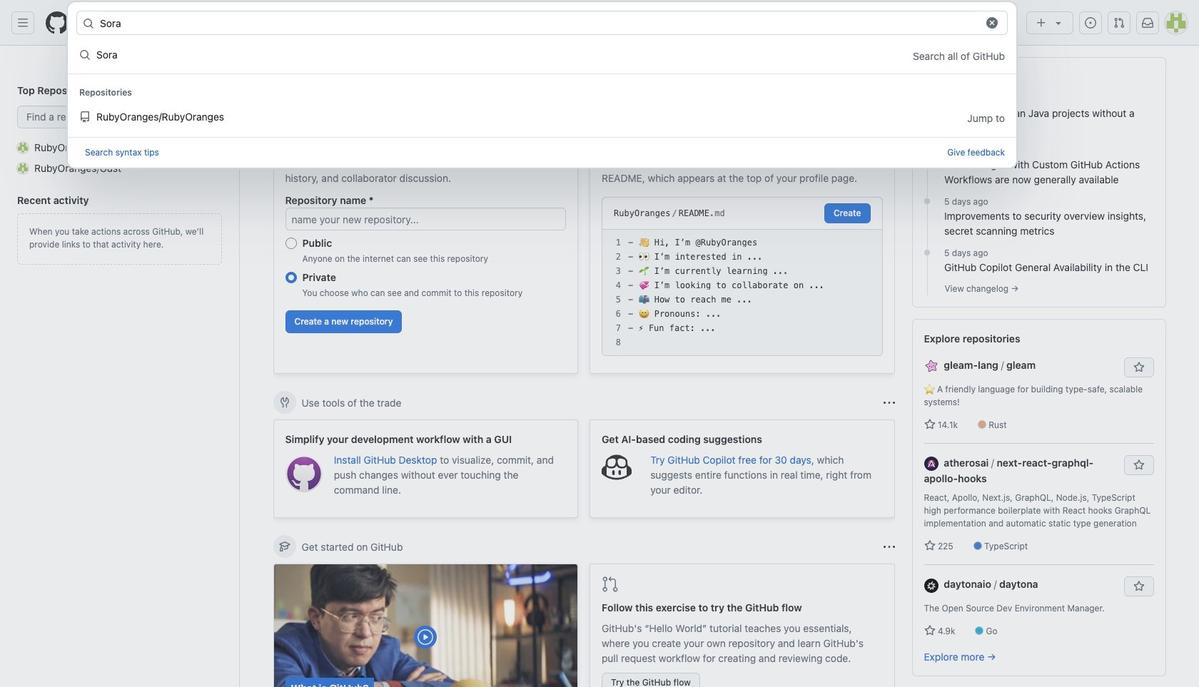 Task type: locate. For each thing, give the bounding box(es) containing it.
star image up @atherosai profile image
[[924, 419, 936, 431]]

1 star image from the top
[[924, 419, 936, 431]]

star this repository image for @gleam-lang profile image
[[1134, 362, 1145, 373]]

1 vertical spatial why am i seeing this? image
[[884, 542, 895, 553]]

notifications image
[[1143, 17, 1154, 29]]

2 star image from the top
[[924, 626, 936, 637]]

gust image
[[17, 162, 29, 174]]

None radio
[[285, 238, 297, 249]]

why am i seeing this? image for get ai-based coding suggestions element
[[884, 397, 895, 409]]

1 vertical spatial star this repository image
[[1134, 582, 1145, 593]]

why am i seeing this? image
[[884, 397, 895, 409], [884, 542, 895, 553]]

get ai-based coding suggestions element
[[590, 420, 895, 518]]

0 vertical spatial star this repository image
[[1134, 362, 1145, 373]]

star this repository image
[[1134, 362, 1145, 373], [1134, 582, 1145, 593]]

None radio
[[285, 272, 297, 283]]

star image down @daytonaio profile image
[[924, 626, 936, 637]]

command palette image
[[992, 17, 1003, 29]]

2 vertical spatial dot fill image
[[922, 247, 933, 259]]

dot fill image
[[922, 144, 933, 156], [922, 196, 933, 207], [922, 247, 933, 259]]

Find a repository… text field
[[17, 106, 222, 129]]

rubyoranges image
[[17, 142, 29, 153]]

star this repository image
[[1134, 460, 1145, 471]]

dialog
[[67, 1, 1018, 168]]

0 vertical spatial why am i seeing this? image
[[884, 397, 895, 409]]

2 star this repository image from the top
[[1134, 582, 1145, 593]]

star image
[[924, 419, 936, 431], [924, 626, 936, 637]]

triangle down image
[[1053, 17, 1065, 29]]

0 vertical spatial star image
[[924, 419, 936, 431]]

1 dot fill image from the top
[[922, 144, 933, 156]]

what is github? image
[[274, 565, 578, 688]]

2 why am i seeing this? image from the top
[[884, 542, 895, 553]]

tools image
[[279, 397, 290, 408]]

none radio inside start a new repository element
[[285, 238, 297, 249]]

why am i seeing this? image for try the github flow element
[[884, 542, 895, 553]]

0 vertical spatial dot fill image
[[922, 144, 933, 156]]

github desktop image
[[285, 456, 323, 493]]

1 star this repository image from the top
[[1134, 362, 1145, 373]]

plus image
[[1036, 17, 1048, 29]]

1 vertical spatial dot fill image
[[922, 196, 933, 207]]

star image
[[924, 541, 936, 552]]

none submit inside introduce yourself with a profile readme element
[[825, 204, 871, 224]]

filter image
[[825, 64, 836, 76]]

None submit
[[825, 204, 871, 224]]

1 vertical spatial star image
[[924, 626, 936, 637]]

None text field
[[100, 11, 978, 34]]

1 why am i seeing this? image from the top
[[884, 397, 895, 409]]



Task type: vqa. For each thing, say whether or not it's contained in the screenshot.
second dot fill icon from the bottom of the explore element
yes



Task type: describe. For each thing, give the bounding box(es) containing it.
start a new repository element
[[273, 123, 578, 374]]

name your new repository... text field
[[285, 208, 566, 231]]

what is github? element
[[273, 564, 578, 688]]

explore element
[[912, 57, 1167, 688]]

try the github flow element
[[590, 564, 895, 688]]

play image
[[417, 629, 434, 646]]

Top Repositories search field
[[17, 106, 222, 129]]

none radio inside start a new repository element
[[285, 272, 297, 283]]

mortar board image
[[279, 541, 290, 553]]

explore repositories navigation
[[912, 319, 1167, 677]]

simplify your development workflow with a gui element
[[273, 420, 578, 518]]

suggestions list box
[[68, 38, 1017, 137]]

@gleam-lang profile image
[[924, 359, 939, 374]]

issue opened image
[[1085, 17, 1097, 29]]

@atherosai profile image
[[924, 457, 939, 472]]

@daytonaio profile image
[[924, 579, 939, 593]]

3 dot fill image from the top
[[922, 247, 933, 259]]

git pull request image
[[1114, 17, 1125, 29]]

introduce yourself with a profile readme element
[[590, 123, 895, 374]]

homepage image
[[46, 11, 69, 34]]

star image for @gleam-lang profile image
[[924, 419, 936, 431]]

git pull request image
[[602, 576, 619, 593]]

star image for @daytonaio profile image
[[924, 626, 936, 637]]

star this repository image for @daytonaio profile image
[[1134, 582, 1145, 593]]

2 dot fill image from the top
[[922, 196, 933, 207]]



